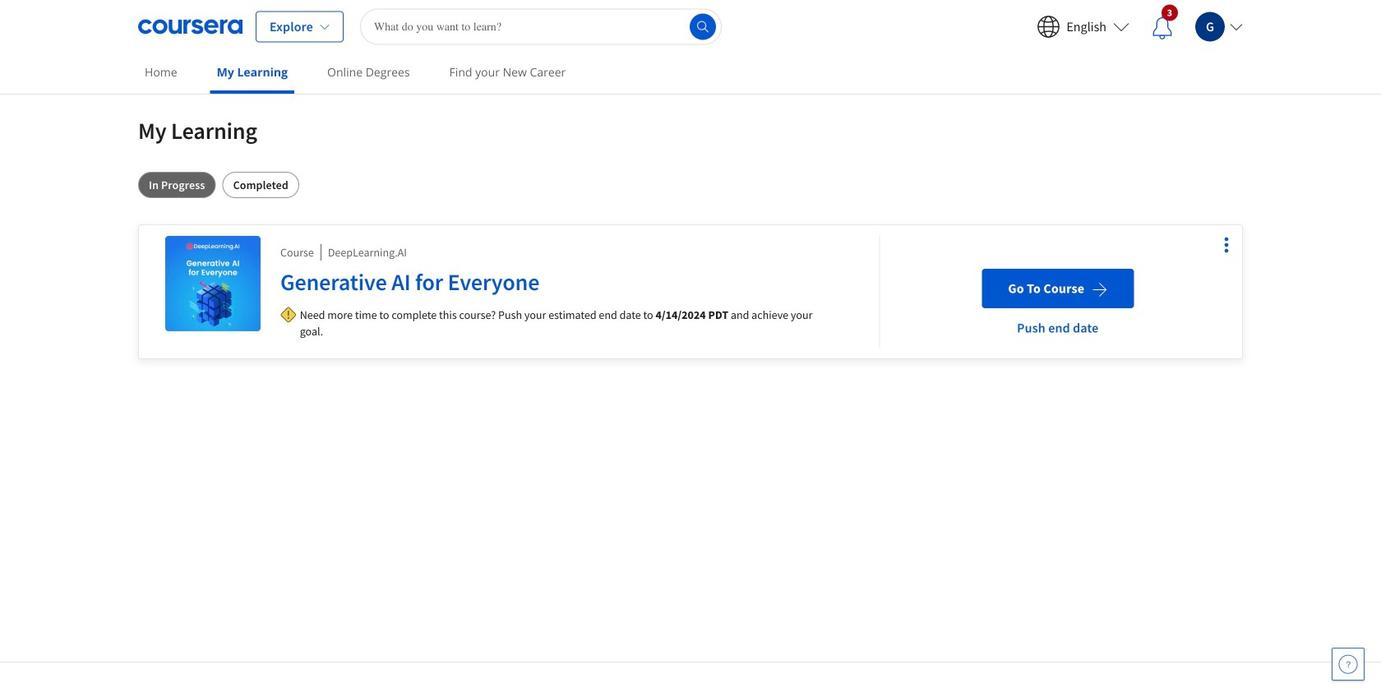 Task type: vqa. For each thing, say whether or not it's contained in the screenshot.
the right and
no



Task type: locate. For each thing, give the bounding box(es) containing it.
more option for generative ai for everyone image
[[1215, 234, 1238, 257]]

help center image
[[1339, 655, 1358, 674]]

generative ai for everyone image
[[165, 236, 261, 331]]

tab list
[[138, 172, 1243, 198]]

None search field
[[360, 9, 722, 45]]

coursera image
[[138, 14, 243, 40]]



Task type: describe. For each thing, give the bounding box(es) containing it.
What do you want to learn? text field
[[360, 9, 722, 45]]



